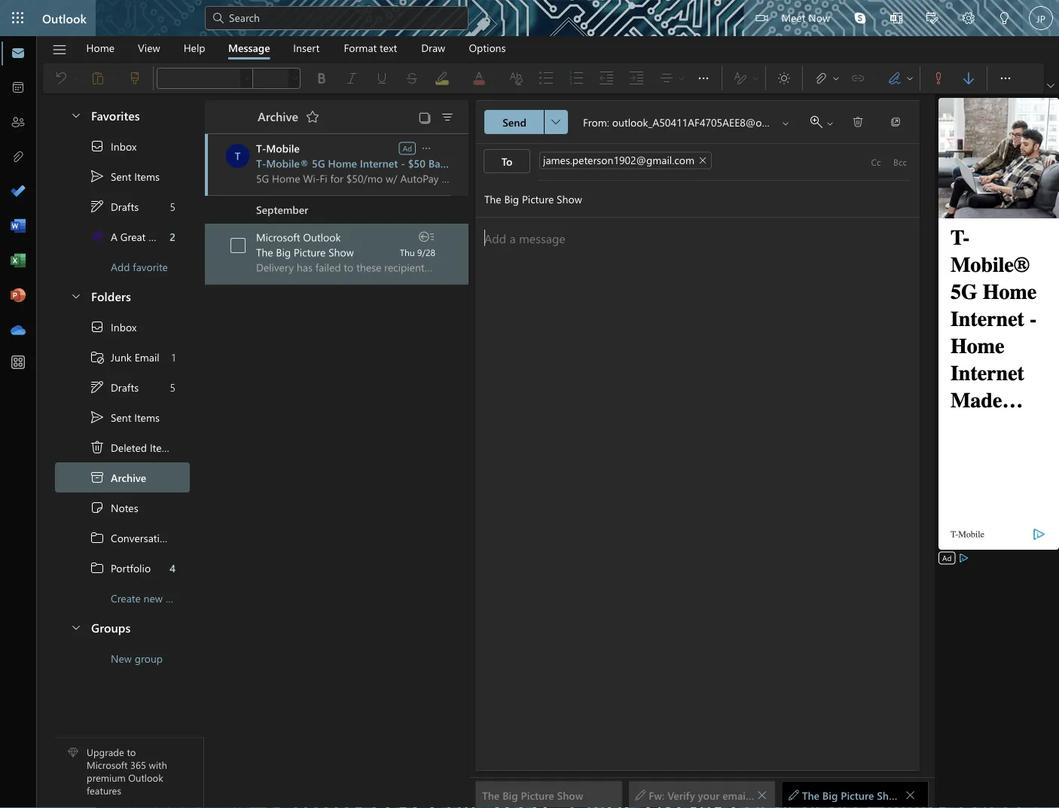Task type: vqa. For each thing, say whether or not it's contained in the screenshot.


Task type: describe. For each thing, give the bounding box(es) containing it.

[[890, 116, 902, 128]]

folders tree item
[[55, 282, 190, 312]]

 inside popup button
[[696, 71, 712, 86]]

draw
[[422, 41, 446, 55]]

portfolio
[[111, 561, 151, 575]]

 tree item for 
[[55, 131, 190, 161]]

 button
[[689, 63, 719, 93]]

add favorite tree item
[[55, 252, 190, 282]]

 tree item
[[55, 433, 190, 463]]

t-mobile
[[256, 141, 300, 155]]

archive inside  archive
[[111, 471, 146, 485]]

Font text field
[[158, 69, 240, 87]]

conversation
[[111, 531, 172, 545]]

set your advertising preferences image
[[958, 552, 970, 565]]

mobile
[[266, 141, 300, 155]]

 
[[811, 116, 835, 128]]

meet
[[782, 10, 806, 24]]

 button inside message list list box
[[420, 141, 433, 155]]

tags group
[[924, 63, 984, 90]]

to
[[127, 746, 136, 759]]

 drafts for 
[[90, 199, 139, 214]]

the inside message list list box
[[256, 245, 273, 259]]

message list list box
[[205, 134, 543, 808]]

ad inside message list list box
[[403, 143, 412, 153]]

1 horizontal spatial  button
[[991, 63, 1021, 93]]

drafts for 
[[111, 380, 139, 394]]

people image
[[11, 115, 26, 130]]

outlook inside message list list box
[[303, 230, 341, 244]]

show inside button
[[557, 789, 584, 803]]

format text button
[[333, 36, 409, 60]]

Add a subject text field
[[476, 187, 898, 211]]

new group
[[111, 652, 163, 666]]

2 horizontal spatial picture
[[841, 789, 875, 803]]

t- for mobile®
[[256, 156, 266, 170]]

 for  the big picture show 
[[789, 790, 799, 801]]

1  tree item from the top
[[55, 523, 208, 553]]

 portfolio
[[90, 561, 151, 576]]


[[777, 71, 792, 86]]

history
[[175, 531, 208, 545]]

upgrade
[[87, 746, 124, 759]]


[[90, 350, 105, 365]]


[[305, 109, 320, 124]]

big inside message list list box
[[276, 245, 291, 259]]

 for 
[[636, 790, 646, 801]]

features
[[87, 784, 121, 798]]

format text
[[344, 41, 397, 55]]


[[927, 12, 939, 24]]

view
[[138, 41, 160, 55]]

1 vertical spatial items
[[134, 411, 160, 425]]

options button
[[458, 36, 517, 60]]

2 horizontal spatial show
[[878, 789, 904, 803]]


[[52, 42, 67, 58]]

2
[[170, 230, 176, 244]]

with
[[149, 759, 167, 772]]

home inside button
[[86, 41, 115, 55]]

send button
[[485, 110, 545, 134]]

t mobile image
[[226, 144, 250, 168]]

 the big picture show 
[[789, 789, 916, 803]]

folders
[[91, 288, 131, 304]]

 button
[[881, 110, 911, 134]]


[[811, 116, 823, 128]]

now
[[809, 10, 831, 24]]

 right font size text field
[[290, 74, 299, 83]]

 button
[[44, 37, 75, 63]]

1  tree item from the top
[[55, 161, 190, 191]]


[[418, 111, 432, 125]]

groups tree item
[[55, 614, 190, 644]]

 inside  
[[906, 74, 915, 83]]

favorites
[[91, 107, 140, 123]]

 button
[[843, 110, 874, 134]]

premium features image
[[68, 748, 78, 759]]

 junk email
[[90, 350, 160, 365]]

2 horizontal spatial big
[[823, 789, 838, 803]]

onedrive image
[[11, 323, 26, 338]]

microsoft inside upgrade to microsoft 365 with premium outlook features
[[87, 759, 128, 772]]

add favorite
[[111, 260, 168, 274]]

send
[[503, 115, 527, 129]]

deleted
[[111, 441, 147, 455]]

james.peterson1902@gmail.com button
[[540, 152, 712, 169]]

 inside favorites tree item
[[70, 109, 82, 121]]


[[90, 470, 105, 485]]

sent inside favorites tree
[[111, 169, 131, 183]]

new
[[144, 591, 163, 605]]

reading pane main content
[[470, 94, 935, 809]]

Search for email, meetings, files and more. field
[[228, 10, 460, 25]]

insert
[[293, 41, 320, 55]]

 button
[[436, 106, 460, 127]]


[[211, 11, 226, 26]]

-
[[401, 156, 405, 170]]

tab list containing home
[[75, 36, 518, 60]]

create new folder
[[111, 591, 193, 605]]

 inside message list list box
[[421, 142, 433, 155]]

 inside  
[[832, 74, 841, 83]]


[[963, 12, 975, 24]]

to
[[502, 154, 513, 168]]

 tree item for 
[[55, 312, 190, 342]]

 tree item for 
[[55, 372, 190, 402]]

email
[[135, 350, 160, 364]]

for
[[454, 156, 468, 170]]

help button
[[172, 36, 217, 60]]

t- for mobile
[[256, 141, 266, 155]]

to do image
[[11, 185, 26, 200]]

2  from the top
[[90, 410, 105, 425]]

 button
[[1045, 78, 1058, 93]]

text
[[380, 41, 397, 55]]

4
[[170, 561, 176, 575]]

 inside favorites tree
[[90, 169, 105, 184]]

 drafts for 
[[90, 380, 139, 395]]

groups
[[91, 619, 131, 636]]

 notes
[[90, 500, 138, 516]]

from: outlook_a50411af4705aee8@outlook.com
[[583, 115, 815, 129]]

outlook_a50411af4705aee8@outlook.com button
[[613, 115, 815, 129]]

2  tree item from the top
[[55, 402, 190, 433]]

the inside button
[[482, 789, 500, 803]]

message list section
[[205, 96, 543, 808]]

1  from the left
[[757, 790, 768, 801]]

 tree item for 
[[55, 191, 190, 222]]

draw button
[[410, 36, 457, 60]]

outlook link
[[42, 0, 87, 36]]

the big picture show inside button
[[482, 789, 584, 803]]

show inside message list list box
[[329, 245, 354, 259]]

left-rail-appbar navigation
[[3, 36, 33, 348]]

t-mobile® 5g home internet - $50 back for your 1st month
[[256, 156, 543, 170]]

view button
[[127, 36, 172, 60]]

home button
[[75, 36, 126, 60]]

archive 
[[258, 108, 320, 124]]


[[756, 12, 768, 24]]

james.peterson1902@gmail.com
[[543, 153, 695, 167]]

2 horizontal spatial 
[[999, 71, 1014, 86]]


[[90, 500, 105, 516]]

home inside message list list box
[[328, 156, 357, 170]]

folder
[[166, 591, 193, 605]]

 button right font size text field
[[289, 68, 301, 89]]

notes
[[111, 501, 138, 515]]

$50
[[408, 156, 426, 170]]

meet now
[[782, 10, 831, 24]]

favorites tree
[[55, 95, 190, 282]]



Task type: locate. For each thing, give the bounding box(es) containing it.
0 vertical spatial  tree item
[[55, 131, 190, 161]]

 button for groups
[[63, 614, 88, 641]]

message button
[[217, 36, 282, 60]]

0 vertical spatial  tree item
[[55, 161, 190, 191]]

microsoft inside message list list box
[[256, 230, 300, 244]]

 sent items up  tree item
[[90, 410, 160, 425]]

 tree item
[[55, 131, 190, 161], [55, 312, 190, 342]]


[[440, 110, 455, 125]]

outlook up ""
[[42, 10, 87, 26]]

2  sent items from the top
[[90, 410, 160, 425]]

clipboard group
[[46, 63, 150, 93]]

 tree item down junk
[[55, 372, 190, 402]]

big inside button
[[503, 789, 518, 803]]

 inside groups "tree item"
[[70, 621, 82, 634]]

 up $50
[[421, 142, 433, 155]]

 
[[814, 71, 841, 86]]

 inside tree
[[90, 320, 105, 335]]

2  drafts from the top
[[90, 380, 139, 395]]

 button down message button
[[241, 68, 253, 89]]

 tree item
[[55, 463, 190, 493]]

1 sent from the top
[[111, 169, 131, 183]]

 drafts up the  tree item
[[90, 199, 139, 214]]

0 horizontal spatial picture
[[294, 245, 326, 259]]

1 vertical spatial  tree item
[[55, 372, 190, 402]]

 inbox for 
[[90, 139, 137, 154]]

ad up -
[[403, 143, 412, 153]]

1 vertical spatial microsoft
[[87, 759, 128, 772]]

2 drafts from the top
[[111, 380, 139, 394]]


[[90, 229, 105, 244]]

 inbox up junk
[[90, 320, 137, 335]]

1 horizontal spatial the big picture show
[[482, 789, 584, 803]]

inbox for 
[[111, 320, 137, 334]]

outlook down september heading
[[303, 230, 341, 244]]

0 horizontal spatial show
[[329, 245, 354, 259]]

 up from: outlook_a50411af4705aee8@outlook.com on the top right
[[696, 71, 712, 86]]

0 horizontal spatial 
[[636, 790, 646, 801]]

t-
[[256, 141, 266, 155], [256, 156, 266, 170]]

 button left the "groups"
[[63, 614, 88, 641]]


[[90, 199, 105, 214], [90, 380, 105, 395]]

 button left folders
[[63, 282, 88, 310]]

1 horizontal spatial picture
[[521, 789, 555, 803]]

Select a conversation checkbox
[[226, 234, 256, 258]]

archive heading
[[238, 100, 325, 133]]

5 inside favorites tree
[[170, 200, 176, 213]]

1 vertical spatial  drafts
[[90, 380, 139, 395]]

1 vertical spatial home
[[328, 156, 357, 170]]

 for  popup button
[[1048, 82, 1055, 90]]

 inside tree item
[[90, 440, 105, 455]]

1 vertical spatial the big picture show
[[482, 789, 584, 803]]

1 vertical spatial drafts
[[111, 380, 139, 394]]

the big picture show inside message list list box
[[256, 245, 354, 259]]

1 vertical spatial 
[[90, 561, 105, 576]]

items down favorites tree item
[[134, 169, 160, 183]]

1 vertical spatial ad
[[943, 553, 952, 563]]

2 sent from the top
[[111, 411, 131, 425]]

junk
[[111, 350, 132, 364]]

0 vertical spatial microsoft
[[256, 230, 300, 244]]

 up the 
[[90, 320, 105, 335]]

 inside favorites tree
[[90, 139, 105, 154]]

 button
[[415, 106, 436, 127]]

1
[[172, 350, 176, 364]]

2  from the top
[[90, 561, 105, 576]]

1  inbox from the top
[[90, 139, 137, 154]]

1  drafts from the top
[[90, 199, 139, 214]]

microsoft outlook
[[256, 230, 341, 244]]

new group tree item
[[55, 644, 190, 674]]

0 horizontal spatial 
[[757, 790, 768, 801]]

ad left set your advertising preferences icon
[[943, 553, 952, 563]]

0 vertical spatial  sent items
[[90, 169, 160, 184]]

5 up 2
[[170, 200, 176, 213]]

 button inside folders tree item
[[63, 282, 88, 310]]

1  from the left
[[636, 790, 646, 801]]

1 horizontal spatial the
[[482, 789, 500, 803]]

0 horizontal spatial archive
[[111, 471, 146, 485]]

outlook down the to
[[128, 772, 163, 785]]

microsoft down 'september'
[[256, 230, 300, 244]]

0 vertical spatial 
[[90, 139, 105, 154]]

2 horizontal spatial outlook
[[303, 230, 341, 244]]


[[90, 531, 105, 546], [90, 561, 105, 576]]

 tree item up create
[[55, 553, 190, 583]]

1 vertical spatial  sent items
[[90, 410, 160, 425]]

mail image
[[11, 46, 26, 61]]

 inside  
[[826, 119, 835, 128]]

0 horizontal spatial microsoft
[[87, 759, 128, 772]]

 right  
[[852, 116, 865, 128]]

 button
[[915, 0, 951, 38]]

2 vertical spatial items
[[150, 441, 175, 455]]

0 vertical spatial the big picture show
[[256, 245, 354, 259]]

 sent items inside favorites tree
[[90, 169, 160, 184]]

more apps image
[[11, 356, 26, 371]]

0 horizontal spatial the
[[256, 245, 273, 259]]

picture
[[294, 245, 326, 259], [521, 789, 555, 803], [841, 789, 875, 803]]

 button inside favorites tree item
[[63, 101, 88, 129]]

5 for 
[[170, 380, 176, 394]]

add
[[111, 260, 130, 274]]

1 horizontal spatial  button
[[901, 785, 921, 806]]

drafts for 
[[111, 200, 139, 213]]

 right the 
[[826, 119, 835, 128]]

internet
[[360, 156, 398, 170]]

1 vertical spatial  inbox
[[90, 320, 137, 335]]

5 down 1
[[170, 380, 176, 394]]

0 vertical spatial drafts
[[111, 200, 139, 213]]

home up 'clipboard' group
[[86, 41, 115, 55]]

To text field
[[538, 152, 865, 172]]

show
[[329, 245, 354, 259], [557, 789, 584, 803], [878, 789, 904, 803]]

options
[[469, 41, 506, 55]]

 button up $50
[[420, 141, 433, 155]]

 drafts inside favorites tree
[[90, 199, 139, 214]]

 button
[[544, 110, 568, 134]]

 tree item
[[55, 191, 190, 222], [55, 372, 190, 402]]

1 5 from the top
[[170, 200, 176, 213]]

1 vertical spatial 
[[90, 440, 105, 455]]

 inside button
[[852, 116, 865, 128]]

 up ""
[[90, 440, 105, 455]]

 search field
[[205, 0, 469, 34]]

2  tree item from the top
[[55, 312, 190, 342]]

 down "jp" 'image'
[[1048, 82, 1055, 90]]

 inside folders tree item
[[70, 290, 82, 302]]

5 for 
[[170, 200, 176, 213]]

 up 
[[90, 169, 105, 184]]

 inside popup button
[[1048, 82, 1055, 90]]

drafts up the  tree item
[[111, 200, 139, 213]]

microsoft up features
[[87, 759, 128, 772]]

mobile®
[[266, 156, 309, 170]]

0 vertical spatial 
[[90, 169, 105, 184]]

2  from the left
[[906, 790, 916, 801]]

 down favorites
[[90, 139, 105, 154]]

1 vertical spatial 5
[[170, 380, 176, 394]]

 for  deleted items
[[90, 440, 105, 455]]

0 horizontal spatial  button
[[757, 785, 768, 806]]

 sent items
[[90, 169, 160, 184], [90, 410, 160, 425]]

calendar image
[[11, 81, 26, 96]]

0 vertical spatial sent
[[111, 169, 131, 183]]

0 vertical spatial items
[[134, 169, 160, 183]]

 left portfolio on the bottom left
[[90, 561, 105, 576]]

1  from the top
[[90, 199, 105, 214]]

2  tree item from the top
[[55, 372, 190, 402]]

 for 
[[90, 320, 105, 335]]

basic text group
[[157, 63, 719, 93]]

items right deleted
[[150, 441, 175, 455]]

1 vertical spatial t-
[[256, 156, 266, 170]]

2 5 from the top
[[170, 380, 176, 394]]

the
[[256, 245, 273, 259], [482, 789, 500, 803], [802, 789, 820, 803]]

 right 
[[906, 74, 915, 83]]

1 horizontal spatial outlook
[[128, 772, 163, 785]]

upgrade to microsoft 365 with premium outlook features
[[87, 746, 167, 798]]

2  button from the left
[[901, 785, 921, 806]]

1 vertical spatial  button
[[420, 141, 433, 155]]


[[243, 74, 252, 83], [290, 74, 299, 83], [832, 74, 841, 83], [906, 74, 915, 83], [70, 109, 82, 121], [782, 119, 791, 128], [826, 119, 835, 128], [70, 290, 82, 302], [70, 621, 82, 634]]

2  from the top
[[90, 320, 105, 335]]

picture inside message list list box
[[294, 245, 326, 259]]

items inside  deleted items
[[150, 441, 175, 455]]

0 vertical spatial  tree item
[[55, 191, 190, 222]]


[[999, 12, 1012, 24]]

powerpoint image
[[11, 289, 26, 304]]

2  tree item from the top
[[55, 553, 190, 583]]

thu
[[400, 246, 415, 259]]

 left the "groups"
[[70, 621, 82, 634]]

0 horizontal spatial 
[[90, 440, 105, 455]]

1 vertical spatial 
[[90, 410, 105, 425]]

0 horizontal spatial 
[[421, 142, 433, 155]]

 for  conversation history
[[90, 531, 105, 546]]

0 vertical spatial archive
[[258, 108, 299, 124]]

 for  portfolio
[[90, 561, 105, 576]]

 tree item
[[55, 161, 190, 191], [55, 402, 190, 433]]

1  tree item from the top
[[55, 191, 190, 222]]

 right the 
[[832, 74, 841, 83]]

 for 
[[90, 139, 105, 154]]

0 vertical spatial  button
[[991, 63, 1021, 93]]


[[855, 12, 867, 24]]

1 horizontal spatial 
[[906, 790, 916, 801]]


[[962, 71, 977, 86]]

 button
[[987, 0, 1024, 38]]

 tree item down favorites tree item
[[55, 161, 190, 191]]

drafts down  junk email
[[111, 380, 139, 394]]

0 vertical spatial outlook
[[42, 10, 87, 26]]

items
[[134, 169, 160, 183], [134, 411, 160, 425], [150, 441, 175, 455]]

1  tree item from the top
[[55, 131, 190, 161]]

5
[[170, 200, 176, 213], [170, 380, 176, 394]]

 inbox inside favorites tree
[[90, 139, 137, 154]]

 inbox for 
[[90, 320, 137, 335]]

2 horizontal spatial the
[[802, 789, 820, 803]]

1  from the top
[[90, 169, 105, 184]]

tree
[[55, 312, 208, 614]]


[[636, 790, 646, 801], [789, 790, 799, 801]]

1 horizontal spatial 
[[852, 116, 865, 128]]

message
[[228, 41, 270, 55]]

files image
[[11, 150, 26, 165]]

1 horizontal spatial big
[[503, 789, 518, 803]]

1 horizontal spatial microsoft
[[256, 230, 300, 244]]

0 horizontal spatial big
[[276, 245, 291, 259]]

0 vertical spatial 5
[[170, 200, 176, 213]]

1 vertical spatial sent
[[111, 411, 131, 425]]

 tree item
[[55, 523, 208, 553], [55, 553, 190, 583]]


[[932, 71, 947, 86]]

word image
[[11, 219, 26, 234]]

0 horizontal spatial  button
[[420, 141, 433, 155]]

0 horizontal spatial outlook
[[42, 10, 87, 26]]

 tree item up 
[[55, 191, 190, 222]]

create
[[111, 591, 141, 605]]

1 horizontal spatial archive
[[258, 108, 299, 124]]

inbox inside favorites tree
[[111, 139, 137, 153]]

1 horizontal spatial 
[[789, 790, 799, 801]]

inbox up  junk email
[[111, 320, 137, 334]]

1 vertical spatial 
[[552, 118, 561, 127]]

 left the 
[[782, 119, 791, 128]]

 drafts
[[90, 199, 139, 214], [90, 380, 139, 395]]

0 vertical spatial  inbox
[[90, 139, 137, 154]]

microsoft
[[256, 230, 300, 244], [87, 759, 128, 772]]

2  from the left
[[789, 790, 799, 801]]

sent down favorites tree item
[[111, 169, 131, 183]]

9/28
[[418, 246, 436, 259]]

 inside dropdown button
[[552, 118, 561, 127]]

 for 
[[90, 380, 105, 395]]

tree containing 
[[55, 312, 208, 614]]

1 horizontal spatial 
[[696, 71, 712, 86]]

 left folders
[[70, 290, 82, 302]]

2 vertical spatial outlook
[[128, 772, 163, 785]]

archive up t-mobile
[[258, 108, 299, 124]]

0 horizontal spatial 
[[552, 118, 561, 127]]

0 vertical spatial inbox
[[111, 139, 137, 153]]

 up  tree item
[[90, 410, 105, 425]]

 tree item up portfolio on the bottom left
[[55, 523, 208, 553]]

outlook inside upgrade to microsoft 365 with premium outlook features
[[128, 772, 163, 785]]

2 t- from the top
[[256, 156, 266, 170]]

365
[[130, 759, 146, 772]]

 button right 
[[991, 63, 1021, 93]]

1 horizontal spatial ad
[[943, 553, 952, 563]]

home right the 5g
[[328, 156, 357, 170]]

 button inside groups "tree item"
[[63, 614, 88, 641]]

t- right t at top
[[256, 141, 266, 155]]

0 vertical spatial home
[[86, 41, 115, 55]]

 tree item up junk
[[55, 312, 190, 342]]

 left from:
[[552, 118, 561, 127]]

items inside favorites tree
[[134, 169, 160, 183]]

inbox down favorites tree item
[[111, 139, 137, 153]]

archive inside the archive 
[[258, 108, 299, 124]]


[[90, 139, 105, 154], [90, 320, 105, 335]]

 tree item up deleted
[[55, 402, 190, 433]]

 down the 
[[90, 380, 105, 395]]

sent up  tree item
[[111, 411, 131, 425]]

create new folder tree item
[[55, 583, 193, 614]]

jp image
[[1030, 6, 1054, 30]]

include group
[[807, 63, 917, 93]]

1  sent items from the top
[[90, 169, 160, 184]]

 tree item down favorites
[[55, 131, 190, 161]]

 for 
[[90, 199, 105, 214]]

 button for folders
[[63, 282, 88, 310]]

 up 
[[90, 199, 105, 214]]

1 vertical spatial 
[[90, 380, 105, 395]]

1 vertical spatial inbox
[[111, 320, 137, 334]]

 tree item
[[55, 342, 190, 372]]

0 horizontal spatial ad
[[403, 143, 412, 153]]

 down 
[[90, 531, 105, 546]]

 button
[[241, 68, 253, 89], [289, 68, 301, 89], [63, 101, 88, 129], [63, 282, 88, 310], [63, 614, 88, 641]]

drafts inside favorites tree
[[111, 200, 139, 213]]

september
[[256, 203, 309, 217]]

new
[[111, 652, 132, 666]]

1 horizontal spatial show
[[557, 789, 584, 803]]

 inside " the big picture show "
[[789, 790, 799, 801]]

application containing outlook
[[0, 0, 1060, 809]]

 button
[[951, 0, 987, 38]]


[[888, 71, 903, 86]]

0 vertical spatial 
[[90, 199, 105, 214]]

sent
[[111, 169, 131, 183], [111, 411, 131, 425]]

 inside favorites tree
[[90, 199, 105, 214]]

 button
[[991, 63, 1021, 93], [420, 141, 433, 155]]

 for  dropdown button
[[552, 118, 561, 127]]


[[419, 230, 434, 245]]

favorites tree item
[[55, 101, 190, 131]]

favorite
[[133, 260, 168, 274]]

archive down deleted
[[111, 471, 146, 485]]

 button
[[757, 785, 768, 806], [901, 785, 921, 806]]

0 horizontal spatial the big picture show
[[256, 245, 354, 259]]

2 inbox from the top
[[111, 320, 137, 334]]

 left favorites
[[70, 109, 82, 121]]

 button
[[770, 66, 800, 90]]

your
[[471, 156, 492, 170]]

application
[[0, 0, 1060, 809]]

1  from the top
[[90, 139, 105, 154]]

home
[[86, 41, 115, 55], [328, 156, 357, 170]]

inbox for 
[[111, 139, 137, 153]]

excel image
[[11, 254, 26, 269]]

2  from the top
[[90, 380, 105, 395]]

1 vertical spatial  tree item
[[55, 312, 190, 342]]

 deleted items
[[90, 440, 175, 455]]

1 drafts from the top
[[111, 200, 139, 213]]

1 inbox from the top
[[111, 139, 137, 153]]

1 horizontal spatial 
[[1048, 82, 1055, 90]]

0 vertical spatial 
[[90, 531, 105, 546]]

 for 
[[852, 116, 865, 128]]

1  button from the left
[[757, 785, 768, 806]]

select a conversation image
[[231, 238, 246, 253]]

 button
[[879, 0, 915, 38]]

0 horizontal spatial home
[[86, 41, 115, 55]]

cc
[[872, 156, 881, 168]]

format
[[344, 41, 377, 55]]

0 vertical spatial t-
[[256, 141, 266, 155]]

Font size text field
[[253, 69, 288, 87]]


[[891, 12, 903, 24]]

items up  deleted items
[[134, 411, 160, 425]]

 right 
[[999, 71, 1014, 86]]

0 vertical spatial 
[[1048, 82, 1055, 90]]

cc button
[[865, 150, 889, 174]]

1 vertical spatial 
[[90, 320, 105, 335]]

september heading
[[205, 196, 469, 224]]

 inbox down favorites
[[90, 139, 137, 154]]

1 t- from the top
[[256, 141, 266, 155]]

0 vertical spatial ad
[[403, 143, 412, 153]]

outlook banner
[[0, 0, 1060, 38]]

 inside " the big picture show "
[[906, 790, 916, 801]]

1 vertical spatial  tree item
[[55, 402, 190, 433]]

premium
[[87, 772, 126, 785]]

tab list
[[75, 36, 518, 60]]

1 horizontal spatial home
[[328, 156, 357, 170]]

 sent items down favorites tree item
[[90, 169, 160, 184]]

to button
[[484, 149, 531, 173]]

 button left favorites
[[63, 101, 88, 129]]

 tree item
[[55, 222, 190, 252]]

 conversation history
[[90, 531, 208, 546]]

group
[[135, 652, 163, 666]]

Add a message text field
[[485, 230, 911, 759]]

1  from the top
[[90, 531, 105, 546]]

outlook inside banner
[[42, 10, 87, 26]]

help
[[184, 41, 205, 55]]

2  inbox from the top
[[90, 320, 137, 335]]

 button for favorites
[[63, 101, 88, 129]]

0 vertical spatial  drafts
[[90, 199, 139, 214]]

 left font size text field
[[243, 74, 252, 83]]

 tree item
[[55, 493, 190, 523]]

1 vertical spatial outlook
[[303, 230, 341, 244]]

0 vertical spatial 
[[852, 116, 865, 128]]

big
[[276, 245, 291, 259], [503, 789, 518, 803], [823, 789, 838, 803]]

t- down t-mobile
[[256, 156, 266, 170]]

 drafts down junk
[[90, 380, 139, 395]]

picture inside button
[[521, 789, 555, 803]]

back
[[429, 156, 451, 170]]

archive
[[258, 108, 299, 124], [111, 471, 146, 485]]

1 vertical spatial archive
[[111, 471, 146, 485]]

 
[[888, 71, 915, 86]]



